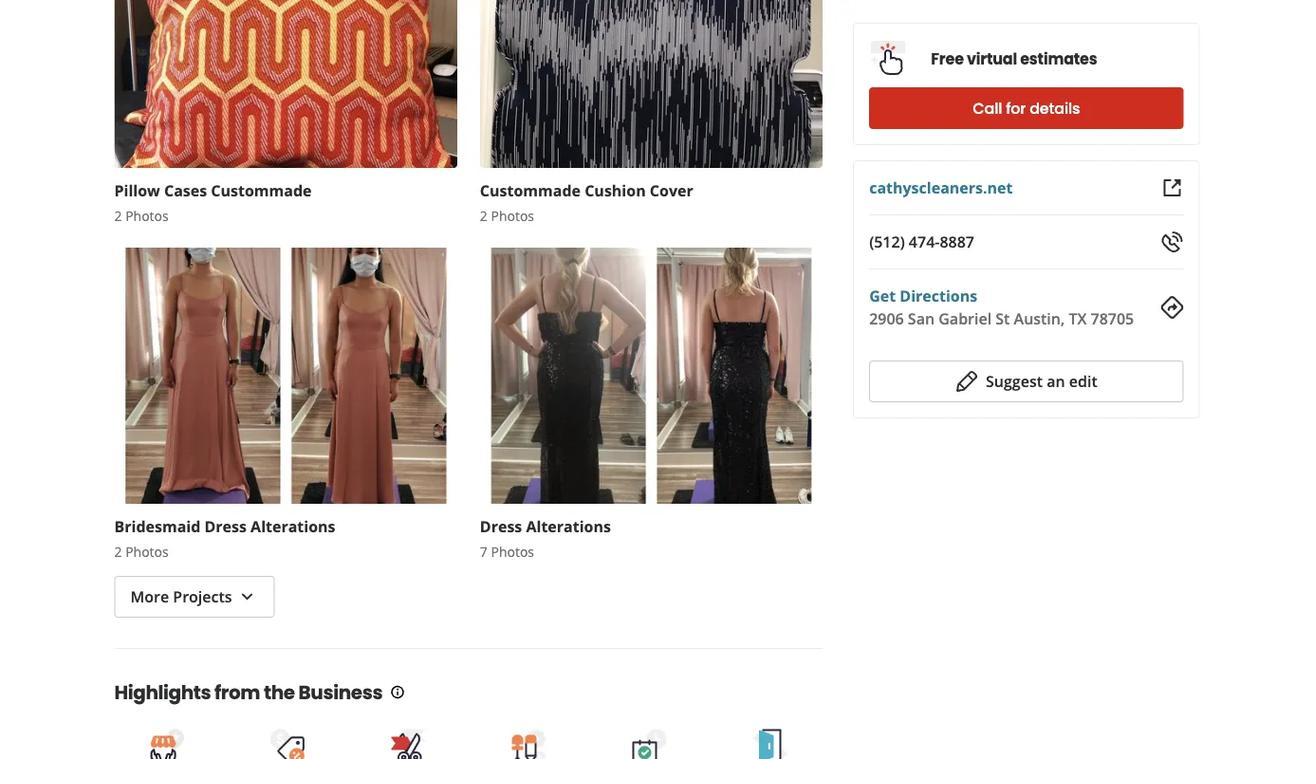 Task type: vqa. For each thing, say whether or not it's contained in the screenshot.
rightmost Dress
yes



Task type: describe. For each thing, give the bounding box(es) containing it.
2 for bridesmaid dress alterations
[[114, 542, 122, 560]]

cases
[[164, 180, 207, 201]]

offers_customized_solutions image
[[510, 727, 548, 759]]

474-
[[909, 232, 940, 252]]

24 pencil v2 image
[[956, 370, 978, 393]]

2906
[[869, 308, 904, 329]]

discounts_available image
[[269, 727, 307, 759]]

walk_ins_welcome image
[[751, 727, 789, 759]]

call
[[973, 98, 1002, 119]]

projects
[[173, 586, 232, 607]]

pillow
[[114, 180, 160, 201]]

free
[[931, 48, 964, 70]]

2 for custommade cushion cover
[[480, 206, 488, 224]]

get directions 2906 san gabriel st austin, tx 78705
[[869, 286, 1134, 329]]

dress alterations 7 photos
[[480, 516, 611, 560]]

7
[[480, 542, 488, 560]]

call for details button
[[869, 87, 1184, 129]]

cathyscleaners.net
[[869, 177, 1013, 198]]

virtual
[[967, 48, 1017, 70]]

(512) 474-8887
[[869, 232, 974, 252]]

for
[[1006, 98, 1026, 119]]

suggest
[[986, 371, 1043, 391]]

8887
[[940, 232, 974, 252]]

photos for bridesmaid
[[125, 542, 169, 560]]

more projects
[[130, 586, 232, 607]]

the
[[264, 679, 295, 706]]

highlights
[[114, 679, 211, 706]]

highlights from the business
[[114, 679, 383, 706]]

24 external link v2 image
[[1161, 176, 1184, 199]]

(512)
[[869, 232, 905, 252]]

austin,
[[1014, 308, 1065, 329]]

24 phone v2 image
[[1161, 231, 1184, 253]]

photos for pillow
[[125, 206, 169, 224]]

bridesmaid dress alterations 2 photos
[[114, 516, 335, 560]]

photos for custommade
[[491, 206, 534, 224]]

2 for pillow cases custommade
[[114, 206, 122, 224]]

suggest an edit button
[[869, 361, 1184, 402]]

custommade inside the "pillow cases custommade 2 photos"
[[211, 180, 312, 201]]

edit
[[1069, 371, 1098, 391]]

available_by_appointment image
[[631, 727, 669, 759]]

cover
[[650, 180, 693, 201]]

24 directions v2 image
[[1161, 296, 1184, 319]]

more projects button
[[114, 576, 275, 618]]

78705
[[1091, 308, 1134, 329]]



Task type: locate. For each thing, give the bounding box(es) containing it.
pillow cases custommade 2 photos
[[114, 180, 312, 224]]

2 inside custommade cushion cover 2 photos
[[480, 206, 488, 224]]

cushion
[[585, 180, 646, 201]]

photos inside "dress alterations 7 photos"
[[491, 542, 534, 560]]

0 horizontal spatial alterations
[[251, 516, 335, 537]]

1 horizontal spatial alterations
[[526, 516, 611, 537]]

dress up 7
[[480, 516, 522, 537]]

more
[[130, 586, 169, 607]]

free virtual estimates
[[931, 48, 1097, 70]]

call for details
[[973, 98, 1080, 119]]

photos inside bridesmaid dress alterations 2 photos
[[125, 542, 169, 560]]

bridesmaid
[[114, 516, 201, 537]]

dress inside "dress alterations 7 photos"
[[480, 516, 522, 537]]

get
[[869, 286, 896, 306]]

locally_owned_operated image
[[148, 727, 186, 759]]

photos inside custommade cushion cover 2 photos
[[491, 206, 534, 224]]

custommade
[[211, 180, 312, 201], [480, 180, 581, 201]]

custommade right cases
[[211, 180, 312, 201]]

cathyscleaners.net link
[[869, 177, 1013, 198]]

details
[[1030, 98, 1080, 119]]

1 horizontal spatial custommade
[[480, 180, 581, 201]]

24 chevron down v2 image
[[236, 585, 259, 608]]

alterations
[[251, 516, 335, 537], [526, 516, 611, 537]]

1 dress from the left
[[204, 516, 247, 537]]

st
[[996, 308, 1010, 329]]

photos
[[125, 206, 169, 224], [491, 206, 534, 224], [125, 542, 169, 560], [491, 542, 534, 560]]

gabriel
[[939, 308, 992, 329]]

custommade left cushion
[[480, 180, 581, 201]]

2 inside the "pillow cases custommade 2 photos"
[[114, 206, 122, 224]]

alterations inside bridesmaid dress alterations 2 photos
[[251, 516, 335, 537]]

0 horizontal spatial dress
[[204, 516, 247, 537]]

directions
[[900, 286, 978, 306]]

years_in_business image
[[389, 727, 427, 759]]

san
[[908, 308, 935, 329]]

2 dress from the left
[[480, 516, 522, 537]]

business
[[298, 679, 383, 706]]

2 custommade from the left
[[480, 180, 581, 201]]

suggest an edit
[[986, 371, 1098, 391]]

2
[[114, 206, 122, 224], [480, 206, 488, 224], [114, 542, 122, 560]]

an
[[1047, 371, 1065, 391]]

dress inside bridesmaid dress alterations 2 photos
[[204, 516, 247, 537]]

custommade inside custommade cushion cover 2 photos
[[480, 180, 581, 201]]

dress
[[204, 516, 247, 537], [480, 516, 522, 537]]

1 custommade from the left
[[211, 180, 312, 201]]

tx
[[1069, 308, 1087, 329]]

1 alterations from the left
[[251, 516, 335, 537]]

estimates
[[1020, 48, 1097, 70]]

dress right bridesmaid
[[204, 516, 247, 537]]

info icon image
[[390, 685, 405, 700], [390, 685, 405, 700]]

photos inside the "pillow cases custommade 2 photos"
[[125, 206, 169, 224]]

get directions link
[[869, 286, 978, 306]]

custommade cushion cover 2 photos
[[480, 180, 693, 224]]

2 inside bridesmaid dress alterations 2 photos
[[114, 542, 122, 560]]

from
[[215, 679, 260, 706]]

alterations inside "dress alterations 7 photos"
[[526, 516, 611, 537]]

1 horizontal spatial dress
[[480, 516, 522, 537]]

0 horizontal spatial custommade
[[211, 180, 312, 201]]

2 alterations from the left
[[526, 516, 611, 537]]



